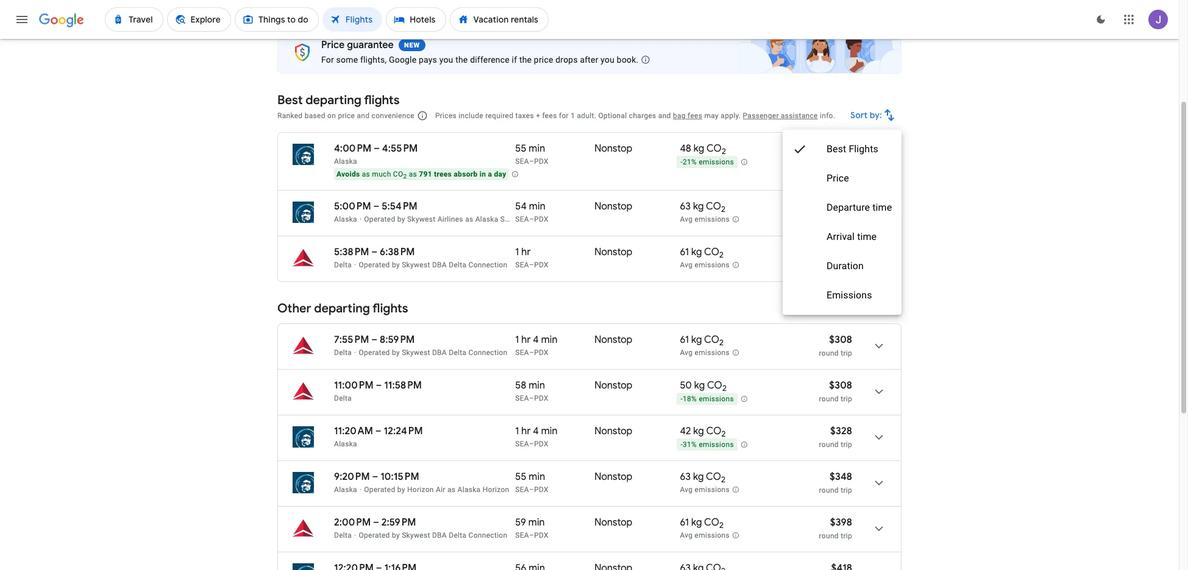 Task type: vqa. For each thing, say whether or not it's contained in the screenshot.
Map
no



Task type: describe. For each thing, give the bounding box(es) containing it.
hr for 7:55 pm – 8:59 pm
[[522, 334, 531, 346]]

total duration 55 min. element for 63
[[516, 471, 595, 486]]

dba for 6:38 pm
[[432, 261, 447, 270]]

-21% emissions
[[681, 158, 734, 167]]

kg for 11:58 pm
[[695, 380, 705, 392]]

leaves seattle-tacoma international airport at 12:20 pm on saturday, november 25 and arrives at portland international airport at 1:16 pm on saturday, november 25. element
[[334, 563, 417, 571]]

nonstop flight. element for 2:59 pm
[[595, 517, 633, 531]]

change appearance image
[[1087, 5, 1116, 34]]

select your sort order. menu
[[783, 130, 902, 315]]

total duration 1 hr. element
[[516, 246, 595, 260]]

nonstop for 4:55 pm
[[595, 143, 633, 155]]

after
[[580, 55, 599, 65]]

1 fees from the left
[[543, 112, 557, 120]]

leaves seattle-tacoma international airport at 11:00 pm on saturday, november 25 and arrives at portland international airport at 11:58 pm on saturday, november 25. element
[[334, 380, 422, 392]]

48
[[680, 143, 692, 155]]

$328
[[831, 426, 853, 438]]

time for arrival time
[[858, 231, 877, 243]]

avg emissions for $398
[[680, 532, 730, 541]]

co for 5:54 pm
[[706, 201, 722, 213]]

1 vertical spatial price
[[338, 112, 355, 120]]

day
[[494, 170, 507, 179]]

round trip
[[820, 262, 853, 270]]

$258
[[831, 143, 853, 155]]

time for departure time
[[873, 202, 892, 213]]

pdx for 6:38 pm
[[534, 261, 549, 270]]

required
[[486, 112, 514, 120]]

2:59 pm
[[382, 517, 416, 529]]

61 kg co 2 for $398
[[680, 517, 724, 531]]

drops
[[556, 55, 578, 65]]

63 kg co 2 for $298
[[680, 201, 726, 215]]

55 min sea – pdx for 10:15 pm
[[516, 471, 549, 495]]

Arrival time: 10:15 PM. text field
[[381, 471, 419, 484]]

departure time
[[827, 202, 892, 213]]

assistance
[[781, 112, 818, 120]]

ranked
[[278, 112, 303, 120]]

operated down 5:00 pm – 5:54 pm
[[364, 215, 396, 224]]

airlines
[[438, 215, 463, 224]]

 image for 5:00 pm
[[360, 215, 362, 224]]

63 for 55 min
[[680, 471, 691, 484]]

5:38 pm
[[334, 246, 369, 259]]

– inside 4:00 pm – 4:55 pm alaska
[[374, 143, 380, 155]]

duration
[[827, 260, 864, 272]]

– inside the 11:20 am – 12:24 pm alaska
[[376, 426, 382, 438]]

best for best flights
[[827, 143, 847, 155]]

operated down 9:20 pm – 10:15 pm
[[364, 486, 396, 495]]

apply.
[[721, 112, 741, 120]]

sea for 6:38 pm
[[516, 261, 529, 270]]

leaves seattle-tacoma international airport at 2:00 pm on saturday, november 25 and arrives at portland international airport at 2:59 pm on saturday, november 25. element
[[334, 517, 416, 529]]

trees
[[434, 170, 452, 179]]

$348 round trip
[[820, 471, 853, 495]]

kg for 8:59 pm
[[692, 334, 702, 346]]

3 hr from the top
[[522, 426, 531, 438]]

find the best price region
[[278, 0, 902, 21]]

Departure time: 9:20 PM. text field
[[334, 471, 370, 484]]

leaves seattle-tacoma international airport at 7:55 pm on saturday, november 25 and arrives at portland international airport at 8:59 pm on saturday, november 25. element
[[334, 334, 415, 346]]

total duration 54 min. element
[[516, 201, 595, 215]]

59 min sea – pdx
[[516, 517, 549, 540]]

as left much
[[362, 170, 370, 179]]

-18% emissions
[[681, 395, 734, 404]]

2 fees from the left
[[688, 112, 703, 120]]

flight details. leaves seattle-tacoma international airport at 11:20 am on saturday, november 25 and arrives at portland international airport at 12:24 pm on saturday, november 25. image
[[865, 423, 894, 453]]

by:
[[870, 110, 883, 121]]

alaska inside the 11:20 am – 12:24 pm alaska
[[334, 440, 357, 449]]

operated by skywest dba delta connection for 2:00 pm – 2:59 pm
[[359, 532, 508, 540]]

42
[[680, 426, 691, 438]]

Arrival time: 11:58 PM. text field
[[384, 380, 422, 392]]

58
[[516, 380, 527, 392]]

– inside 59 min sea – pdx
[[529, 532, 534, 540]]

– left '6:38 pm' at the top left
[[372, 246, 378, 259]]

best flights
[[827, 143, 879, 155]]

5:00 pm
[[334, 201, 371, 213]]

– inside 58 min sea – pdx
[[529, 395, 534, 403]]

4:00 pm
[[334, 143, 372, 155]]

a
[[488, 170, 492, 179]]

kg for 5:54 pm
[[693, 201, 704, 213]]

flight details. leaves seattle-tacoma international airport at 9:20 pm on saturday, november 25 and arrives at portland international airport at 10:15 pm on saturday, november 25. image
[[865, 469, 894, 498]]

adult.
[[577, 112, 597, 120]]

$308 for 61
[[830, 334, 853, 346]]

1 you from the left
[[440, 55, 454, 65]]

alaska down 9:20 pm
[[334, 486, 357, 495]]

2 horizon from the left
[[483, 486, 510, 495]]

– up 59 min sea – pdx
[[529, 486, 534, 495]]

nonstop for 8:59 pm
[[595, 334, 633, 346]]

taxes
[[516, 112, 534, 120]]

co for 6:38 pm
[[705, 246, 720, 259]]

6 sea from the top
[[516, 440, 529, 449]]

learn more about price guarantee image
[[631, 45, 661, 75]]

7:55 pm
[[334, 334, 369, 346]]

emissions
[[827, 290, 872, 301]]

58 min sea – pdx
[[516, 380, 549, 403]]

1 hr 4 min sea – pdx for 12:24 pm
[[516, 426, 558, 449]]

4 for 12:24 pm
[[533, 426, 539, 438]]

convenience
[[372, 112, 415, 120]]

optional
[[599, 112, 627, 120]]

alaska inside 4:00 pm – 4:55 pm alaska
[[334, 157, 357, 166]]

operated by horizon air as alaska horizon
[[364, 486, 510, 495]]

-31% emissions
[[681, 441, 734, 450]]

– inside '54 min sea – pdx'
[[529, 215, 534, 224]]

61 for 1 hr
[[680, 246, 689, 259]]

– inside 11:00 pm – 11:58 pm delta
[[376, 380, 382, 392]]

18%
[[683, 395, 697, 404]]

if
[[512, 55, 517, 65]]

2 for 12:24 pm
[[722, 430, 726, 440]]

1 hr 4 min sea – pdx for 8:59 pm
[[516, 334, 558, 357]]

alaska right air
[[458, 486, 481, 495]]

for
[[321, 55, 334, 65]]

round for 2:59 pm
[[820, 532, 839, 541]]

co for 11:58 pm
[[707, 380, 723, 392]]

1 horizon from the left
[[407, 486, 434, 495]]

5:38 pm – 6:38 pm
[[334, 246, 415, 259]]

pdx for 11:58 pm
[[534, 395, 549, 403]]

$398 round trip
[[820, 517, 853, 541]]

50 kg co 2
[[680, 380, 727, 394]]

pdx for 5:54 pm
[[534, 215, 549, 224]]

flights
[[849, 143, 879, 155]]

sea for 11:58 pm
[[516, 395, 529, 403]]

as left 791 at the top of page
[[409, 170, 417, 179]]

nonstop flight. element for 12:24 pm
[[595, 426, 633, 440]]

Arrival time: 8:59 PM. text field
[[380, 334, 415, 346]]

skywest for 8:59 pm
[[402, 349, 430, 357]]

co for 8:59 pm
[[705, 334, 720, 346]]

Departure time: 4:00 PM. text field
[[334, 143, 372, 155]]

guarantee
[[347, 39, 394, 51]]

348 US dollars text field
[[830, 471, 853, 484]]

skywest
[[501, 215, 530, 224]]

min for 2:59 pm
[[529, 517, 545, 529]]

some
[[336, 55, 358, 65]]

passenger assistance button
[[743, 112, 818, 120]]

leaves seattle-tacoma international airport at 4:00 pm on saturday, november 25 and arrives at portland international airport at 4:55 pm on saturday, november 25. element
[[334, 143, 418, 155]]

arrival time
[[827, 231, 877, 243]]

6 pdx from the top
[[534, 440, 549, 449]]

– left the 8:59 pm on the left of page
[[372, 334, 378, 346]]

nonstop flight. element for 10:15 pm
[[595, 471, 633, 486]]

nonstop flight. element for 4:55 pm
[[595, 143, 633, 157]]

nonstop for 12:24 pm
[[595, 426, 633, 438]]

1 trip from the top
[[841, 262, 853, 270]]

departure
[[827, 202, 870, 213]]

price for price guarantee
[[321, 39, 345, 51]]

- for 42
[[681, 441, 683, 450]]

nonstop flight. element for 6:38 pm
[[595, 246, 633, 260]]

4:55 pm
[[382, 143, 418, 155]]

9 nonstop flight. element from the top
[[595, 563, 633, 571]]

passenger
[[743, 112, 779, 120]]

Departure time: 12:20 PM. text field
[[334, 563, 374, 571]]

operated for 8:59 pm
[[359, 349, 390, 357]]

on
[[328, 112, 336, 120]]

skywest for 6:38 pm
[[402, 261, 430, 270]]

flights for other departing flights
[[373, 301, 408, 317]]

1 61 kg co 2 from the top
[[680, 246, 724, 261]]

prices include required taxes + fees for 1 adult. optional charges and bag fees may apply. passenger assistance
[[435, 112, 818, 120]]

total duration 55 min. element for 48
[[516, 143, 595, 157]]

sort
[[851, 110, 868, 121]]

7:55 pm – 8:59 pm
[[334, 334, 415, 346]]

leaves seattle-tacoma international airport at 5:00 pm on saturday, november 25 and arrives at portland international airport at 5:54 pm on saturday, november 25. element
[[334, 201, 418, 213]]

difference
[[470, 55, 510, 65]]

by for 8:59 pm
[[392, 349, 400, 357]]

min for 5:54 pm
[[529, 201, 546, 213]]

google
[[389, 55, 417, 65]]

flights,
[[360, 55, 387, 65]]

trip for 2:59 pm
[[841, 532, 853, 541]]

11:00 pm – 11:58 pm delta
[[334, 380, 422, 403]]

1 round from the top
[[820, 262, 839, 270]]

round for 11:58 pm
[[820, 395, 839, 404]]

nonstop for 5:54 pm
[[595, 201, 633, 213]]

other departing flights
[[278, 301, 408, 317]]

price guarantee
[[321, 39, 394, 51]]

absorb
[[454, 170, 478, 179]]

2:00 pm
[[334, 517, 371, 529]]

63 for 54 min
[[680, 201, 691, 213]]

avg emissions for $308
[[680, 349, 730, 358]]

$308 round trip for 50
[[820, 380, 853, 404]]

operated by skywest dba delta connection for 5:38 pm – 6:38 pm
[[359, 261, 508, 270]]

operated by skywest airlines as alaska skywest
[[364, 215, 530, 224]]

8:59 pm
[[380, 334, 415, 346]]

avg emissions for $298
[[680, 215, 730, 224]]

leaves seattle-tacoma international airport at 5:38 pm on saturday, november 25 and arrives at portland international airport at 6:38 pm on saturday, november 25. element
[[334, 246, 415, 259]]

$298
[[831, 201, 853, 213]]

operated by skywest dba delta connection for 7:55 pm – 8:59 pm
[[359, 349, 508, 357]]

kg for 4:55 pm
[[694, 143, 705, 155]]

2 and from the left
[[659, 112, 671, 120]]

+
[[536, 112, 541, 120]]

Departure time: 5:00 PM. text field
[[334, 201, 371, 213]]

11:20 am – 12:24 pm alaska
[[334, 426, 423, 449]]

61 for 1 hr 4 min
[[680, 334, 689, 346]]

alaska down 5:00 pm
[[334, 215, 357, 224]]

by down 5:54 pm text field
[[398, 215, 405, 224]]

Departure time: 5:38 PM. text field
[[334, 246, 369, 259]]

kg for 10:15 pm
[[693, 471, 704, 484]]

connection for 1 hr
[[469, 261, 508, 270]]

trip for 11:58 pm
[[841, 395, 853, 404]]



Task type: locate. For each thing, give the bounding box(es) containing it.
avoids
[[337, 170, 360, 179]]

0 vertical spatial 55 min sea – pdx
[[516, 143, 549, 166]]

0 vertical spatial 1 hr 4 min sea – pdx
[[516, 334, 558, 357]]

trip for 8:59 pm
[[841, 350, 853, 358]]

258 US dollars text field
[[831, 143, 853, 155]]

0 vertical spatial total duration 1 hr 4 min. element
[[516, 334, 595, 348]]

min right 58
[[529, 380, 545, 392]]

50
[[680, 380, 692, 392]]

- for 48
[[681, 158, 683, 167]]

hr inside 1 hr sea – pdx
[[522, 246, 531, 259]]

and left bag
[[659, 112, 671, 120]]

pdx down total duration 59 min. element
[[534, 532, 549, 540]]

kg inside 50 kg co 2
[[695, 380, 705, 392]]

1 4 from the top
[[533, 334, 539, 346]]

min down 58 min sea – pdx
[[541, 426, 558, 438]]

0 horizontal spatial horizon
[[407, 486, 434, 495]]

0 vertical spatial -
[[681, 158, 683, 167]]

total duration 1 hr 4 min. element for 42
[[516, 426, 595, 440]]

you
[[440, 55, 454, 65], [601, 55, 615, 65]]

3 avg emissions from the top
[[680, 349, 730, 358]]

11:20 am
[[334, 426, 373, 438]]

total duration 56 min. element
[[516, 563, 595, 571]]

nonstop flight. element for 5:54 pm
[[595, 201, 633, 215]]

1 vertical spatial departing
[[314, 301, 370, 317]]

best left flights
[[827, 143, 847, 155]]

1 vertical spatial 63
[[680, 471, 691, 484]]

5 avg from the top
[[680, 532, 693, 541]]

0 vertical spatial best
[[278, 93, 303, 108]]

– down "total duration 54 min." element
[[529, 215, 534, 224]]

min inside 58 min sea – pdx
[[529, 380, 545, 392]]

departing up 7:55 pm 'text field'
[[314, 301, 370, 317]]

2 total duration 55 min. element from the top
[[516, 471, 595, 486]]

61 kg co 2
[[680, 246, 724, 261], [680, 334, 724, 348], [680, 517, 724, 531]]

1 total duration 55 min. element from the top
[[516, 143, 595, 157]]

nonstop for 6:38 pm
[[595, 246, 633, 259]]

2 63 from the top
[[680, 471, 691, 484]]

0 vertical spatial hr
[[522, 246, 531, 259]]

1 the from the left
[[456, 55, 468, 65]]

2 trip from the top
[[841, 350, 853, 358]]

skywest
[[407, 215, 436, 224], [402, 261, 430, 270], [402, 349, 430, 357], [402, 532, 430, 540]]

0 vertical spatial 61 kg co 2
[[680, 246, 724, 261]]

leaves seattle-tacoma international airport at 9:20 pm on saturday, november 25 and arrives at portland international airport at 10:15 pm on saturday, november 25. element
[[334, 471, 419, 484]]

1 vertical spatial 61 kg co 2
[[680, 334, 724, 348]]

0 vertical spatial  image
[[360, 215, 362, 224]]

hr down 58 min sea – pdx
[[522, 426, 531, 438]]

2 63 kg co 2 from the top
[[680, 471, 726, 486]]

418 US dollars text field
[[832, 563, 853, 571]]

2 vertical spatial 61
[[680, 517, 689, 529]]

2 55 min sea – pdx from the top
[[516, 471, 549, 495]]

total duration 1 hr 4 min. element down total duration 58 min. element
[[516, 426, 595, 440]]

as right air
[[448, 486, 456, 495]]

trip inside $348 round trip
[[841, 487, 853, 495]]

4 avg from the top
[[680, 486, 693, 495]]

based
[[305, 112, 326, 120]]

trip for 12:24 pm
[[841, 441, 853, 450]]

1 horizontal spatial you
[[601, 55, 615, 65]]

nonstop for 11:58 pm
[[595, 380, 633, 392]]

2 round from the top
[[820, 350, 839, 358]]

skywest down 5:54 pm text field
[[407, 215, 436, 224]]

1 hr from the top
[[522, 246, 531, 259]]

0 vertical spatial 61
[[680, 246, 689, 259]]

1 hr sea – pdx
[[516, 246, 549, 270]]

1 55 from the top
[[516, 143, 527, 155]]

trip inside the $328 round trip
[[841, 441, 853, 450]]

operated by skywest dba delta connection down '6:38 pm' at the top left
[[359, 261, 508, 270]]

2 - from the top
[[681, 395, 683, 404]]

total duration 1 hr 4 min. element for 61
[[516, 334, 595, 348]]

2 the from the left
[[520, 55, 532, 65]]

hr for 5:38 pm – 6:38 pm
[[522, 246, 531, 259]]

0 vertical spatial price
[[534, 55, 554, 65]]

1 vertical spatial price
[[827, 173, 849, 184]]

main menu image
[[15, 12, 29, 27]]

1 hr 4 min sea – pdx
[[516, 334, 558, 357], [516, 426, 558, 449]]

operated for 2:59 pm
[[359, 532, 390, 540]]

arrival
[[827, 231, 855, 243]]

for some flights, google pays you the difference if the price drops after you book.
[[321, 55, 639, 65]]

$308 left flight details. leaves seattle-tacoma international airport at 11:00 pm on saturday, november 25 and arrives at portland international airport at 11:58 pm on saturday, november 25. icon in the bottom of the page
[[830, 380, 853, 392]]

Arrival time: 6:38 PM. text field
[[380, 246, 415, 259]]

1 right for
[[571, 112, 575, 120]]

- down 48
[[681, 158, 683, 167]]

delta
[[334, 261, 352, 270], [449, 261, 467, 270], [334, 349, 352, 357], [449, 349, 467, 357], [334, 395, 352, 403], [334, 532, 352, 540], [449, 532, 467, 540]]

1 1 hr 4 min sea – pdx from the top
[[516, 334, 558, 357]]

round down $328
[[820, 441, 839, 450]]

leaves seattle-tacoma international airport at 11:20 am on saturday, november 25 and arrives at portland international airport at 12:24 pm on saturday, november 25. element
[[334, 426, 423, 438]]

learn more about ranking image
[[417, 110, 428, 121]]

price up $298
[[827, 173, 849, 184]]

9:20 pm – 10:15 pm
[[334, 471, 419, 484]]

connection for 1 hr 4 min
[[469, 349, 508, 357]]

61 kg co 2 for $308
[[680, 334, 724, 348]]

1 vertical spatial  image
[[360, 486, 362, 495]]

round for 10:15 pm
[[820, 487, 839, 495]]

0 vertical spatial price
[[321, 39, 345, 51]]

New feature text field
[[399, 39, 426, 51]]

0 vertical spatial operated by skywest dba delta connection
[[359, 261, 508, 270]]

round down arrival at the right of page
[[820, 262, 839, 270]]

min inside 59 min sea – pdx
[[529, 517, 545, 529]]

2 nonstop flight. element from the top
[[595, 201, 633, 215]]

0 vertical spatial flights
[[364, 93, 400, 108]]

pdx inside 58 min sea – pdx
[[534, 395, 549, 403]]

co for 12:24 pm
[[707, 426, 722, 438]]

4 nonstop from the top
[[595, 334, 633, 346]]

– down 58 min sea – pdx
[[529, 440, 534, 449]]

alaska down 11:20 am
[[334, 440, 357, 449]]

min up total duration 58 min. element
[[541, 334, 558, 346]]

4 pdx from the top
[[534, 349, 549, 357]]

new
[[404, 41, 420, 49]]

- down 42
[[681, 441, 683, 450]]

3 61 kg co 2 from the top
[[680, 517, 724, 531]]

4 up total duration 58 min. element
[[533, 334, 539, 346]]

–
[[374, 143, 380, 155], [529, 157, 534, 166], [374, 201, 380, 213], [529, 215, 534, 224], [372, 246, 378, 259], [529, 261, 534, 270], [372, 334, 378, 346], [529, 349, 534, 357], [376, 380, 382, 392], [529, 395, 534, 403], [376, 426, 382, 438], [529, 440, 534, 449], [372, 471, 378, 484], [529, 486, 534, 495], [373, 517, 379, 529], [529, 532, 534, 540]]

departing for other
[[314, 301, 370, 317]]

other
[[278, 301, 311, 317]]

1 vertical spatial total duration 55 min. element
[[516, 471, 595, 486]]

sea down 59
[[516, 532, 529, 540]]

– right departure time: 9:20 pm. text box
[[372, 471, 378, 484]]

1 operated by skywest dba delta connection from the top
[[359, 261, 508, 270]]

delta inside 11:00 pm – 11:58 pm delta
[[334, 395, 352, 403]]

8 pdx from the top
[[534, 532, 549, 540]]

2
[[722, 147, 726, 157], [403, 173, 407, 180], [722, 204, 726, 215], [720, 250, 724, 261], [720, 338, 724, 348], [723, 384, 727, 394], [722, 430, 726, 440], [722, 475, 726, 486], [720, 521, 724, 531]]

55 min sea – pdx up 59
[[516, 471, 549, 495]]

2 sea from the top
[[516, 215, 529, 224]]

1 vertical spatial flights
[[373, 301, 408, 317]]

Arrival time: 12:24 PM. text field
[[384, 426, 423, 438]]

Arrival time: 4:55 PM. text field
[[382, 143, 418, 155]]

by down 10:15 pm text box
[[398, 486, 405, 495]]

min up total duration 59 min. element
[[529, 471, 545, 484]]

 image down departure time: 5:00 pm. text field
[[360, 215, 362, 224]]

by down arrival time: 8:59 pm. text field at the bottom of page
[[392, 349, 400, 357]]

min inside '54 min sea – pdx'
[[529, 201, 546, 213]]

4 for 8:59 pm
[[533, 334, 539, 346]]

min right 54
[[529, 201, 546, 213]]

$308 round trip up $328
[[820, 380, 853, 404]]

1 for 6:38 pm
[[516, 246, 519, 259]]

2 1 hr 4 min sea – pdx from the top
[[516, 426, 558, 449]]

connection for 59 min
[[469, 532, 508, 540]]

– down total duration 1 hr. element
[[529, 261, 534, 270]]

avg for 54 min
[[680, 215, 693, 224]]

best inside radio item
[[827, 143, 847, 155]]

Arrival time: 1:16 PM. text field
[[385, 563, 417, 571]]

1 hr 4 min sea – pdx down 58 min sea – pdx
[[516, 426, 558, 449]]

pays
[[419, 55, 437, 65]]

8 nonstop from the top
[[595, 517, 633, 529]]

operated down 5:38 pm – 6:38 pm
[[359, 261, 390, 270]]

by
[[398, 215, 405, 224], [392, 261, 400, 270], [392, 349, 400, 357], [398, 486, 405, 495], [392, 532, 400, 540]]

avg for 1 hr 4 min
[[680, 349, 693, 358]]

- for 50
[[681, 395, 683, 404]]

best departing flights
[[278, 93, 400, 108]]

min right 59
[[529, 517, 545, 529]]

1 horizontal spatial and
[[659, 112, 671, 120]]

0 vertical spatial $308 round trip
[[820, 334, 853, 358]]

21%
[[683, 158, 697, 167]]

trip down arrival time
[[841, 262, 853, 270]]

co inside avoids as much co 2 as 791 trees absorb in a day
[[393, 170, 403, 179]]

8 sea from the top
[[516, 532, 529, 540]]

fees right +
[[543, 112, 557, 120]]

2 vertical spatial dba
[[432, 532, 447, 540]]

pdx up total duration 58 min. element
[[534, 349, 549, 357]]

– left arrival time: 2:59 pm. text field
[[373, 517, 379, 529]]

price left drops
[[534, 55, 554, 65]]

3 avg from the top
[[680, 349, 693, 358]]

total duration 1 hr 4 min. element
[[516, 334, 595, 348], [516, 426, 595, 440]]

5 pdx from the top
[[534, 395, 549, 403]]

total duration 1 hr 4 min. element up total duration 58 min. element
[[516, 334, 595, 348]]

sea for 4:55 pm
[[516, 157, 529, 166]]

$308 left flight details. leaves seattle-tacoma international airport at 7:55 pm on saturday, november 25 and arrives at portland international airport at 8:59 pm on saturday, november 25. icon
[[830, 334, 853, 346]]

sea for 10:15 pm
[[516, 486, 529, 495]]

1 vertical spatial -
[[681, 395, 683, 404]]

8 nonstop flight. element from the top
[[595, 517, 633, 531]]

fees right bag
[[688, 112, 703, 120]]

$308 round trip for 61
[[820, 334, 853, 358]]

flight details. leaves seattle-tacoma international airport at 11:00 pm on saturday, november 25 and arrives at portland international airport at 11:58 pm on saturday, november 25. image
[[865, 378, 894, 407]]

round down $398
[[820, 532, 839, 541]]

55 min sea – pdx for 4:55 pm
[[516, 143, 549, 166]]

7 sea from the top
[[516, 486, 529, 495]]

2 you from the left
[[601, 55, 615, 65]]

1 $308 from the top
[[830, 334, 853, 346]]

2 55 from the top
[[516, 471, 527, 484]]

kg inside 48 kg co 2
[[694, 143, 705, 155]]

63 kg co 2 for $348
[[680, 471, 726, 486]]

round down 308 us dollars text field
[[820, 350, 839, 358]]

sea inside 58 min sea – pdx
[[516, 395, 529, 403]]

54 min sea – pdx
[[516, 201, 549, 224]]

trip down 308 us dollars text field
[[841, 350, 853, 358]]

may
[[705, 112, 719, 120]]

$308
[[830, 334, 853, 346], [830, 380, 853, 392]]

pdx inside '54 min sea – pdx'
[[534, 215, 549, 224]]

2 vertical spatial 61 kg co 2
[[680, 517, 724, 531]]

0 vertical spatial dba
[[432, 261, 447, 270]]

5 avg emissions from the top
[[680, 532, 730, 541]]

Departure time: 11:00 PM. text field
[[334, 380, 374, 392]]

kg inside 42 kg co 2
[[694, 426, 704, 438]]

learn more about tracked prices image
[[351, 0, 362, 7]]

include
[[459, 112, 484, 120]]

1 avg emissions from the top
[[680, 215, 730, 224]]

55 min sea – pdx
[[516, 143, 549, 166], [516, 471, 549, 495]]

6:38 pm
[[380, 246, 415, 259]]

3 nonstop from the top
[[595, 246, 633, 259]]

trip down $328
[[841, 441, 853, 450]]

1 horizontal spatial price
[[534, 55, 554, 65]]

round inside the $328 round trip
[[820, 441, 839, 450]]

4 avg emissions from the top
[[680, 486, 730, 495]]

1 - from the top
[[681, 158, 683, 167]]

nonstop flight. element for 11:58 pm
[[595, 380, 633, 394]]

min down +
[[529, 143, 545, 155]]

2 $308 from the top
[[830, 380, 853, 392]]

flight details. leaves seattle-tacoma international airport at 2:00 pm on saturday, november 25 and arrives at portland international airport at 2:59 pm on saturday, november 25. image
[[865, 515, 894, 544]]

departing for best
[[306, 93, 362, 108]]

2 inside 48 kg co 2
[[722, 147, 726, 157]]

0 vertical spatial 63 kg co 2
[[680, 201, 726, 215]]

by for 6:38 pm
[[392, 261, 400, 270]]

1 vertical spatial $308 round trip
[[820, 380, 853, 404]]

1 vertical spatial operated by skywest dba delta connection
[[359, 349, 508, 357]]

hr
[[522, 246, 531, 259], [522, 334, 531, 346], [522, 426, 531, 438]]

flights up arrival time: 8:59 pm. text field at the bottom of page
[[373, 301, 408, 317]]

2 total duration 1 hr 4 min. element from the top
[[516, 426, 595, 440]]

sea inside 59 min sea – pdx
[[516, 532, 529, 540]]

2 61 from the top
[[680, 334, 689, 346]]

3 operated by skywest dba delta connection from the top
[[359, 532, 508, 540]]

55 for 10:15 pm
[[516, 471, 527, 484]]

$348
[[830, 471, 853, 484]]

pdx down "total duration 54 min." element
[[534, 215, 549, 224]]

7 nonstop flight. element from the top
[[595, 471, 633, 486]]

2 for 5:54 pm
[[722, 204, 726, 215]]

2 4 from the top
[[533, 426, 539, 438]]

3 sea from the top
[[516, 261, 529, 270]]

Departure time: 11:20 AM. text field
[[334, 426, 373, 438]]

bag fees button
[[673, 112, 703, 120]]

pdx down +
[[534, 157, 549, 166]]

Arrival time: 2:59 PM. text field
[[382, 517, 416, 529]]

avoids as much co2 as 791 trees absorb in a day. learn more about this calculation. image
[[511, 171, 519, 178]]

1 vertical spatial hr
[[522, 334, 531, 346]]

round inside $348 round trip
[[820, 487, 839, 495]]

book.
[[617, 55, 639, 65]]

sea inside '54 min sea – pdx'
[[516, 215, 529, 224]]

0 vertical spatial $308
[[830, 334, 853, 346]]

– left the 11:58 pm
[[376, 380, 382, 392]]

7 nonstop from the top
[[595, 471, 633, 484]]

skywest down arrival time: 2:59 pm. text field
[[402, 532, 430, 540]]

59
[[516, 517, 526, 529]]

2 for 10:15 pm
[[722, 475, 726, 486]]

2 $308 round trip from the top
[[820, 380, 853, 404]]

kg for 12:24 pm
[[694, 426, 704, 438]]

2 vertical spatial -
[[681, 441, 683, 450]]

nonstop for 10:15 pm
[[595, 471, 633, 484]]

Departure time: 7:55 PM. text field
[[334, 334, 369, 346]]

1 pdx from the top
[[534, 157, 549, 166]]

0 horizontal spatial best
[[278, 93, 303, 108]]

co for 4:55 pm
[[707, 143, 722, 155]]

2 operated by skywest dba delta connection from the top
[[359, 349, 508, 357]]

Departure time: 2:00 PM. text field
[[334, 517, 371, 529]]

1 horizontal spatial horizon
[[483, 486, 510, 495]]

air
[[436, 486, 446, 495]]

total duration 58 min. element
[[516, 380, 595, 394]]

61 for 59 min
[[680, 517, 689, 529]]

791
[[419, 170, 432, 179]]

0 vertical spatial time
[[873, 202, 892, 213]]

sea
[[516, 157, 529, 166], [516, 215, 529, 224], [516, 261, 529, 270], [516, 349, 529, 357], [516, 395, 529, 403], [516, 440, 529, 449], [516, 486, 529, 495], [516, 532, 529, 540]]

1 total duration 1 hr 4 min. element from the top
[[516, 334, 595, 348]]

sea for 2:59 pm
[[516, 532, 529, 540]]

4
[[533, 334, 539, 346], [533, 426, 539, 438]]

round down 308 us dollars text box
[[820, 395, 839, 404]]

2 hr from the top
[[522, 334, 531, 346]]

398 US dollars text field
[[831, 517, 853, 529]]

2 avg emissions from the top
[[680, 261, 730, 270]]

trip
[[841, 262, 853, 270], [841, 350, 853, 358], [841, 395, 853, 404], [841, 441, 853, 450], [841, 487, 853, 495], [841, 532, 853, 541]]

4 round from the top
[[820, 441, 839, 450]]

0 horizontal spatial you
[[440, 55, 454, 65]]

63 kg co 2 down -21% emissions
[[680, 201, 726, 215]]

hr down 'skywest'
[[522, 246, 531, 259]]

0 vertical spatial 4
[[533, 334, 539, 346]]

1 connection from the top
[[469, 261, 508, 270]]

sort by: button
[[846, 101, 902, 130]]

flights for best departing flights
[[364, 93, 400, 108]]

Arrival time: 5:54 PM. text field
[[382, 201, 418, 213]]

63 down 31%
[[680, 471, 691, 484]]

9:20 pm
[[334, 471, 370, 484]]

2 pdx from the top
[[534, 215, 549, 224]]

2  image from the top
[[360, 486, 362, 495]]

$398
[[831, 517, 853, 529]]

55 up avoids as much co2 as 791 trees absorb in a day. learn more about this calculation. image
[[516, 143, 527, 155]]

by down 6:38 pm text box
[[392, 261, 400, 270]]

– up 58 min sea – pdx
[[529, 349, 534, 357]]

5:00 pm – 5:54 pm
[[334, 201, 418, 213]]

operated by skywest dba delta connection down the 8:59 pm on the left of page
[[359, 349, 508, 357]]

54
[[516, 201, 527, 213]]

1 and from the left
[[357, 112, 370, 120]]

1 sea from the top
[[516, 157, 529, 166]]

charges
[[629, 112, 657, 120]]

 image
[[360, 215, 362, 224], [360, 486, 362, 495]]

4 sea from the top
[[516, 349, 529, 357]]

round inside $398 round trip
[[820, 532, 839, 541]]

1 for 8:59 pm
[[516, 334, 519, 346]]

as
[[362, 170, 370, 179], [409, 170, 417, 179], [465, 215, 474, 224], [448, 486, 456, 495]]

1 vertical spatial 55 min sea – pdx
[[516, 471, 549, 495]]

$308 round trip
[[820, 334, 853, 358], [820, 380, 853, 404]]

sea down 54
[[516, 215, 529, 224]]

fees
[[543, 112, 557, 120], [688, 112, 703, 120]]

flight details. leaves seattle-tacoma international airport at 7:55 pm on saturday, november 25 and arrives at portland international airport at 8:59 pm on saturday, november 25. image
[[865, 332, 894, 361]]

1 inside 1 hr sea – pdx
[[516, 246, 519, 259]]

time right departure
[[873, 202, 892, 213]]

63 down 21%
[[680, 201, 691, 213]]

trip down $398
[[841, 532, 853, 541]]

2 for 11:58 pm
[[723, 384, 727, 394]]

sea up 58
[[516, 349, 529, 357]]

price right on
[[338, 112, 355, 120]]

co inside 42 kg co 2
[[707, 426, 722, 438]]

4 nonstop flight. element from the top
[[595, 334, 633, 348]]

4 down 58 min sea – pdx
[[533, 426, 539, 438]]

1  image from the top
[[360, 215, 362, 224]]

– down taxes
[[529, 157, 534, 166]]

2 inside 50 kg co 2
[[723, 384, 727, 394]]

best flights radio item
[[783, 135, 902, 164]]

1 vertical spatial total duration 1 hr 4 min. element
[[516, 426, 595, 440]]

– inside 1 hr sea – pdx
[[529, 261, 534, 270]]

operated for 6:38 pm
[[359, 261, 390, 270]]

$308 for 50
[[830, 380, 853, 392]]

1 horizontal spatial fees
[[688, 112, 703, 120]]

1 dba from the top
[[432, 261, 447, 270]]

trip for 10:15 pm
[[841, 487, 853, 495]]

2 for 6:38 pm
[[720, 250, 724, 261]]

min for 4:55 pm
[[529, 143, 545, 155]]

3 61 from the top
[[680, 517, 689, 529]]

 image down 9:20 pm
[[360, 486, 362, 495]]

1 horizontal spatial price
[[827, 173, 849, 184]]

kg for 6:38 pm
[[692, 246, 702, 259]]

3 round from the top
[[820, 395, 839, 404]]

5 trip from the top
[[841, 487, 853, 495]]

1 down 58 min sea – pdx
[[516, 426, 519, 438]]

0 vertical spatial departing
[[306, 93, 362, 108]]

avoids as much co 2 as 791 trees absorb in a day
[[337, 170, 507, 180]]

sea up avoids as much co2 as 791 trees absorb in a day. learn more about this calculation. image
[[516, 157, 529, 166]]

6 round from the top
[[820, 532, 839, 541]]

1 $308 round trip from the top
[[820, 334, 853, 358]]

308 US dollars text field
[[830, 380, 853, 392]]

0 horizontal spatial price
[[338, 112, 355, 120]]

2 inside avoids as much co 2 as 791 trees absorb in a day
[[403, 173, 407, 180]]

round for 12:24 pm
[[820, 441, 839, 450]]

1 vertical spatial 4
[[533, 426, 539, 438]]

3 dba from the top
[[432, 532, 447, 540]]

prices
[[435, 112, 457, 120]]

63
[[680, 201, 691, 213], [680, 471, 691, 484]]

5 round from the top
[[820, 487, 839, 495]]

1 vertical spatial 63 kg co 2
[[680, 471, 726, 486]]

1 horizontal spatial best
[[827, 143, 847, 155]]

you right after at top
[[601, 55, 615, 65]]

pdx for 4:55 pm
[[534, 157, 549, 166]]

kg for 2:59 pm
[[692, 517, 702, 529]]

1 avg from the top
[[680, 215, 693, 224]]

skywest for 2:59 pm
[[402, 532, 430, 540]]

total duration 55 min. element
[[516, 143, 595, 157], [516, 471, 595, 486]]

price
[[534, 55, 554, 65], [338, 112, 355, 120]]

2 vertical spatial operated by skywest dba delta connection
[[359, 532, 508, 540]]

0 vertical spatial 63
[[680, 201, 691, 213]]

1 63 kg co 2 from the top
[[680, 201, 726, 215]]

min for 11:58 pm
[[529, 380, 545, 392]]

$328 round trip
[[820, 426, 853, 450]]

pdx down total duration 1 hr. element
[[534, 261, 549, 270]]

time right arrival at the right of page
[[858, 231, 877, 243]]

as right airlines in the left of the page
[[465, 215, 474, 224]]

by for 2:59 pm
[[392, 532, 400, 540]]

31%
[[683, 441, 697, 450]]

operated by skywest dba delta connection
[[359, 261, 508, 270], [359, 349, 508, 357], [359, 532, 508, 540]]

1
[[571, 112, 575, 120], [516, 246, 519, 259], [516, 334, 519, 346], [516, 426, 519, 438]]

1 61 from the top
[[680, 246, 689, 259]]

0 vertical spatial connection
[[469, 261, 508, 270]]

5 sea from the top
[[516, 395, 529, 403]]

alaska left 'skywest'
[[476, 215, 499, 224]]

sea up 59
[[516, 486, 529, 495]]

– down total duration 59 min. element
[[529, 532, 534, 540]]

3 trip from the top
[[841, 395, 853, 404]]

1 vertical spatial best
[[827, 143, 847, 155]]

6 nonstop from the top
[[595, 426, 633, 438]]

0 horizontal spatial fees
[[543, 112, 557, 120]]

time
[[873, 202, 892, 213], [858, 231, 877, 243]]

1 55 min sea – pdx from the top
[[516, 143, 549, 166]]

1 up 58
[[516, 334, 519, 346]]

2 for 4:55 pm
[[722, 147, 726, 157]]

5 nonstop flight. element from the top
[[595, 380, 633, 394]]

1 vertical spatial 55
[[516, 471, 527, 484]]

0 vertical spatial 55
[[516, 143, 527, 155]]

co inside 50 kg co 2
[[707, 380, 723, 392]]

2 inside 42 kg co 2
[[722, 430, 726, 440]]

4 trip from the top
[[841, 441, 853, 450]]

3 - from the top
[[681, 441, 683, 450]]

pdx up total duration 59 min. element
[[534, 486, 549, 495]]

11:00 pm
[[334, 380, 374, 392]]

63 kg co 2 down -31% emissions
[[680, 471, 726, 486]]

skywest down the 8:59 pm on the left of page
[[402, 349, 430, 357]]

12:24 pm
[[384, 426, 423, 438]]

pdx inside 59 min sea – pdx
[[534, 532, 549, 540]]

2 for 8:59 pm
[[720, 338, 724, 348]]

operated down leaves seattle-tacoma international airport at 2:00 pm on saturday, november 25 and arrives at portland international airport at 2:59 pm on saturday, november 25. element
[[359, 532, 390, 540]]

2 nonstop from the top
[[595, 201, 633, 213]]

- down 50
[[681, 395, 683, 404]]

1 horizontal spatial the
[[520, 55, 532, 65]]

 image for 9:20 pm
[[360, 486, 362, 495]]

avg emissions for $348
[[680, 486, 730, 495]]

0 horizontal spatial price
[[321, 39, 345, 51]]

1 vertical spatial 61
[[680, 334, 689, 346]]

co for 2:59 pm
[[705, 517, 720, 529]]

1 nonstop from the top
[[595, 143, 633, 155]]

dba for 8:59 pm
[[432, 349, 447, 357]]

308 US dollars text field
[[830, 334, 853, 346]]

total duration 59 min. element
[[516, 517, 595, 531]]

1 vertical spatial dba
[[432, 349, 447, 357]]

6 nonstop flight. element from the top
[[595, 426, 633, 440]]

2 dba from the top
[[432, 349, 447, 357]]

total duration 55 min. element up total duration 59 min. element
[[516, 471, 595, 486]]

2 vertical spatial connection
[[469, 532, 508, 540]]

1 vertical spatial connection
[[469, 349, 508, 357]]

price for price
[[827, 173, 849, 184]]

price inside select your sort order. menu
[[827, 173, 849, 184]]

1 vertical spatial $308
[[830, 380, 853, 392]]

trip inside $398 round trip
[[841, 532, 853, 541]]

pdx inside 1 hr sea – pdx
[[534, 261, 549, 270]]

1 vertical spatial time
[[858, 231, 877, 243]]

2 vertical spatial hr
[[522, 426, 531, 438]]

11:58 pm
[[384, 380, 422, 392]]

298 US dollars text field
[[831, 201, 853, 213]]

sort by:
[[851, 110, 883, 121]]

10:15 pm
[[381, 471, 419, 484]]

0 vertical spatial total duration 55 min. element
[[516, 143, 595, 157]]

bag
[[673, 112, 686, 120]]

dba for 2:59 pm
[[432, 532, 447, 540]]

48 kg co 2
[[680, 143, 726, 157]]

1 vertical spatial 1 hr 4 min sea – pdx
[[516, 426, 558, 449]]

sea for 5:54 pm
[[516, 215, 529, 224]]

– left 4:55 pm text field
[[374, 143, 380, 155]]

pdx down 58 min sea – pdx
[[534, 440, 549, 449]]

2:00 pm – 2:59 pm
[[334, 517, 416, 529]]

the right if at the left of the page
[[520, 55, 532, 65]]

1 for 12:24 pm
[[516, 426, 519, 438]]

nonstop for 2:59 pm
[[595, 517, 633, 529]]

42 kg co 2
[[680, 426, 726, 440]]

6 trip from the top
[[841, 532, 853, 541]]

operated by skywest dba delta connection down 2:59 pm on the left bottom
[[359, 532, 508, 540]]

co for 10:15 pm
[[706, 471, 722, 484]]

0 horizontal spatial and
[[357, 112, 370, 120]]

4:00 pm – 4:55 pm alaska
[[334, 143, 418, 166]]

co inside 48 kg co 2
[[707, 143, 722, 155]]

for
[[559, 112, 569, 120]]

price
[[321, 39, 345, 51], [827, 173, 849, 184]]

2 61 kg co 2 from the top
[[680, 334, 724, 348]]

trip down 308 us dollars text box
[[841, 395, 853, 404]]

nonstop flight. element
[[595, 143, 633, 157], [595, 201, 633, 215], [595, 246, 633, 260], [595, 334, 633, 348], [595, 380, 633, 394], [595, 426, 633, 440], [595, 471, 633, 486], [595, 517, 633, 531], [595, 563, 633, 571]]

alaska up avoids
[[334, 157, 357, 166]]

– left 5:54 pm text field
[[374, 201, 380, 213]]

3 connection from the top
[[469, 532, 508, 540]]

0 horizontal spatial the
[[456, 55, 468, 65]]

328 US dollars text field
[[831, 426, 853, 438]]

sea inside 1 hr sea – pdx
[[516, 261, 529, 270]]

pdx for 10:15 pm
[[534, 486, 549, 495]]



